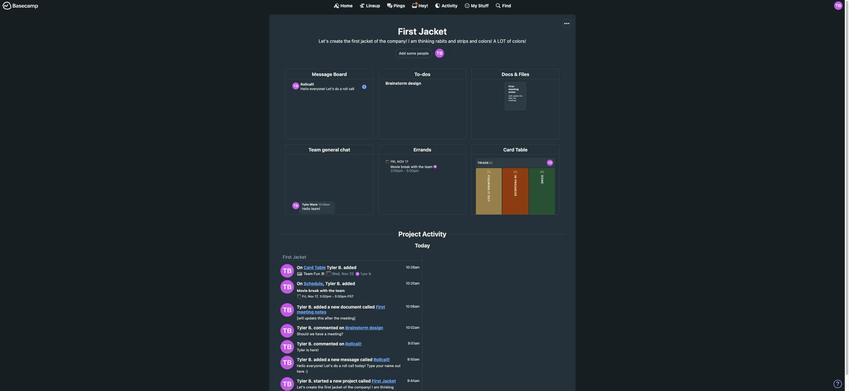 Task type: vqa. For each thing, say whether or not it's contained in the screenshot.


Task type: locate. For each thing, give the bounding box(es) containing it.
nov inside the movie break with the team fri, nov 17, 3:00pm -     5:00pm pst
[[308, 295, 314, 298]]

first inside first jacket let's create the first jacket of the company! i am thinking rabits and strips and colors! a lot of colors!
[[352, 39, 360, 44]]

let's inside hello everyone! let's do a roll call today! type your name out here :)
[[324, 364, 333, 368]]

tyler down here
[[297, 379, 307, 384]]

0 horizontal spatial a
[[345, 391, 348, 391]]

1 vertical spatial called
[[360, 357, 373, 362]]

jacket inside first jacket let's create the first jacket of the company! i am thinking rabits and strips and colors! a lot of colors!
[[361, 39, 373, 44]]

2 on from the top
[[297, 281, 303, 286]]

let's for first
[[319, 39, 329, 44]]

2 on from the top
[[339, 341, 344, 346]]

1 commented from the top
[[314, 325, 338, 330]]

first
[[398, 26, 417, 37], [283, 255, 292, 260], [376, 304, 385, 309], [372, 379, 381, 384]]

tyler right ,
[[325, 281, 336, 286]]

0 horizontal spatial i
[[372, 385, 373, 390]]

0 horizontal spatial lot
[[349, 391, 356, 391]]

added
[[344, 265, 357, 270], [342, 281, 355, 286], [314, 304, 327, 309], [314, 357, 327, 362]]

1 vertical spatial rabits
[[297, 391, 307, 391]]

0 vertical spatial am
[[411, 39, 417, 44]]

let's for hello
[[324, 364, 333, 368]]

10:20am element
[[406, 281, 420, 286]]

tyler black image
[[281, 264, 294, 278], [356, 272, 360, 276], [281, 324, 294, 338]]

rabits
[[436, 39, 447, 44], [297, 391, 307, 391]]

project
[[343, 379, 357, 384]]

team
[[304, 272, 313, 276]]

tyler for tyler b. commented on brainstorm design
[[297, 325, 307, 330]]

a right do
[[339, 364, 341, 368]]

0 horizontal spatial thinking
[[380, 385, 394, 390]]

rollcall! up your
[[374, 357, 390, 362]]

1 vertical spatial create
[[306, 385, 317, 390]]

0 horizontal spatial jacket
[[293, 255, 306, 260]]

0 horizontal spatial first jacket link
[[283, 255, 306, 260]]

a inside let's create the first jacket of the company! i am thinking rabits and strips and colors! a lot of colors!
[[345, 391, 348, 391]]

[will update this after the meeting]
[[297, 316, 356, 320]]

new up let's create the first jacket of the company! i am thinking rabits and strips and colors! a lot of colors!
[[333, 379, 342, 384]]

company! up add
[[387, 39, 407, 44]]

here
[[297, 369, 305, 374]]

name
[[385, 364, 394, 368]]

thinking inside let's create the first jacket of the company! i am thinking rabits and strips and colors! a lot of colors!
[[380, 385, 394, 390]]

jacket
[[361, 39, 373, 44], [332, 385, 342, 390]]

tyler black image left "should"
[[281, 324, 294, 338]]

activity
[[442, 3, 458, 8], [422, 230, 447, 238]]

b. right 22
[[369, 272, 372, 276]]

10:08am element
[[406, 305, 420, 309]]

tyler up "should"
[[297, 325, 307, 330]]

9:44am element
[[407, 379, 420, 383]]

meeting?
[[328, 332, 343, 336]]

1 vertical spatial jacket
[[332, 385, 342, 390]]

add
[[399, 51, 406, 55]]

rabits inside first jacket let's create the first jacket of the company! i am thinking rabits and strips and colors! a lot of colors!
[[436, 39, 447, 44]]

create
[[330, 39, 343, 44], [306, 385, 317, 390]]

a
[[493, 39, 496, 44], [345, 391, 348, 391]]

1 vertical spatial first
[[325, 385, 331, 390]]

first for first meeting notes
[[376, 304, 385, 309]]

tyler b. added a new document called
[[297, 304, 376, 309]]

wed, nov 22
[[332, 272, 355, 276]]

1 horizontal spatial a
[[493, 39, 496, 44]]

0 vertical spatial i
[[409, 39, 410, 44]]

0 vertical spatial jacket
[[361, 39, 373, 44]]

nov left 22
[[342, 272, 349, 276]]

the
[[344, 39, 351, 44], [380, 39, 386, 44], [329, 288, 335, 293], [334, 316, 340, 320], [318, 385, 324, 390], [348, 385, 353, 390]]

company! inside let's create the first jacket of the company! i am thinking rabits and strips and colors! a lot of colors!
[[354, 385, 371, 390]]

b. up we
[[308, 325, 313, 330]]

0 vertical spatial activity
[[442, 3, 458, 8]]

0 vertical spatial on
[[339, 325, 344, 330]]

called for message
[[360, 357, 373, 362]]

lineup
[[366, 3, 380, 8]]

called up type
[[360, 357, 373, 362]]

roll
[[342, 364, 347, 368]]

22
[[350, 272, 354, 276]]

2 commented from the top
[[314, 341, 338, 346]]

jacket inside first jacket let's create the first jacket of the company! i am thinking rabits and strips and colors! a lot of colors!
[[419, 26, 447, 37]]

1 horizontal spatial lot
[[498, 39, 506, 44]]

tyler b.
[[360, 272, 372, 276]]

should
[[297, 332, 309, 336]]

tyler up the wed,
[[327, 265, 337, 270]]

fri,
[[302, 295, 307, 298]]

on schedule ,       tyler b. added
[[297, 281, 355, 286]]

thinking down the name
[[380, 385, 394, 390]]

called
[[363, 304, 375, 309], [360, 357, 373, 362], [358, 379, 371, 384]]

0 vertical spatial commented
[[314, 325, 338, 330]]

new for message
[[331, 357, 340, 362]]

1 vertical spatial rollcall! link
[[374, 357, 390, 362]]

a for message
[[328, 357, 330, 362]]

company! inside first jacket let's create the first jacket of the company! i am thinking rabits and strips and colors! a lot of colors!
[[387, 39, 407, 44]]

new down -
[[331, 304, 340, 309]]

jacket down the name
[[382, 379, 396, 384]]

b. left started
[[308, 379, 313, 384]]

here!
[[310, 348, 319, 352]]

2 horizontal spatial jacket
[[419, 26, 447, 37]]

activity inside the main element
[[442, 3, 458, 8]]

1 horizontal spatial thinking
[[418, 39, 434, 44]]

thinking inside first jacket let's create the first jacket of the company! i am thinking rabits and strips and colors! a lot of colors!
[[418, 39, 434, 44]]

1 horizontal spatial am
[[411, 39, 417, 44]]

people
[[417, 51, 429, 55]]

0 vertical spatial rollcall!
[[345, 341, 362, 346]]

home
[[341, 3, 353, 8]]

1 horizontal spatial company!
[[387, 39, 407, 44]]

1 vertical spatial strips
[[315, 391, 324, 391]]

0 vertical spatial lot
[[498, 39, 506, 44]]

company! down 'project'
[[354, 385, 371, 390]]

added up everyone!
[[314, 357, 327, 362]]

card table link
[[304, 265, 326, 270]]

,
[[323, 281, 324, 286]]

1 vertical spatial lot
[[349, 391, 356, 391]]

hello everyone! let's do a roll call today! type your name out here :)
[[297, 364, 401, 374]]

commented up should we have a meeting?
[[314, 325, 338, 330]]

2 vertical spatial jacket
[[382, 379, 396, 384]]

1 vertical spatial nov
[[308, 295, 314, 298]]

out
[[395, 364, 401, 368]]

1 vertical spatial am
[[374, 385, 379, 390]]

after
[[325, 316, 333, 320]]

1 on from the top
[[297, 265, 303, 270]]

1 horizontal spatial first
[[352, 39, 360, 44]]

switch accounts image
[[2, 1, 38, 10]]

on for brainstorm
[[339, 325, 344, 330]]

2 vertical spatial new
[[333, 379, 342, 384]]

1 horizontal spatial first jacket link
[[372, 379, 396, 384]]

activity up 'today'
[[422, 230, 447, 238]]

pst
[[348, 295, 354, 298]]

rollcall! link down brainstorm at the left of the page
[[345, 341, 362, 346]]

called right document
[[363, 304, 375, 309]]

1 on from the top
[[339, 325, 344, 330]]

my stuff
[[471, 3, 489, 8]]

0 vertical spatial called
[[363, 304, 375, 309]]

rollcall! link for tyler b. added a new message called
[[374, 357, 390, 362]]

b. up update
[[308, 304, 313, 309]]

0 vertical spatial company!
[[387, 39, 407, 44]]

commented
[[314, 325, 338, 330], [314, 341, 338, 346]]

2 vertical spatial called
[[358, 379, 371, 384]]

0 vertical spatial new
[[331, 304, 340, 309]]

add some people
[[399, 51, 429, 55]]

team fun
[[304, 272, 321, 276]]

lineup link
[[360, 3, 380, 8]]

1 horizontal spatial jacket
[[382, 379, 396, 384]]

rollcall! down brainstorm at the left of the page
[[345, 341, 362, 346]]

company!
[[387, 39, 407, 44], [354, 385, 371, 390]]

on for on card table tyler b. added
[[297, 265, 303, 270]]

jacket up people
[[419, 26, 447, 37]]

lot inside first jacket let's create the first jacket of the company! i am thinking rabits and strips and colors! a lot of colors!
[[498, 39, 506, 44]]

a inside first jacket let's create the first jacket of the company! i am thinking rabits and strips and colors! a lot of colors!
[[493, 39, 496, 44]]

0 vertical spatial thinking
[[418, 39, 434, 44]]

17,
[[315, 295, 319, 298]]

2 vertical spatial let's
[[297, 385, 305, 390]]

called right 'project'
[[358, 379, 371, 384]]

let's create the first jacket of the company! i am thinking rabits and strips and colors! a lot of colors!
[[297, 385, 394, 391]]

0 vertical spatial on
[[297, 265, 303, 270]]

tyler for tyler b. added a new document called
[[297, 304, 307, 309]]

0 vertical spatial nov
[[342, 272, 349, 276]]

added down 17,
[[314, 304, 327, 309]]

i down type
[[372, 385, 373, 390]]

0 horizontal spatial jacket
[[332, 385, 342, 390]]

tyler black image for tyler b. added a new message called
[[281, 356, 294, 370]]

tyler left is
[[297, 348, 305, 352]]

0 horizontal spatial company!
[[354, 385, 371, 390]]

a down the tyler b. commented on rollcall!
[[328, 357, 330, 362]]

1 horizontal spatial jacket
[[361, 39, 373, 44]]

do
[[334, 364, 338, 368]]

1 vertical spatial commented
[[314, 341, 338, 346]]

b. for tyler b. started a new project called first jacket
[[308, 379, 313, 384]]

b.
[[338, 265, 343, 270], [369, 272, 372, 276], [337, 281, 341, 286], [308, 304, 313, 309], [308, 325, 313, 330], [308, 341, 313, 346], [308, 357, 313, 362], [308, 379, 313, 384]]

tyler right 22
[[360, 272, 368, 276]]

tyler black image for tyler b. started a new project called
[[281, 378, 294, 391]]

1 horizontal spatial strips
[[457, 39, 469, 44]]

nov left 17,
[[308, 295, 314, 298]]

0 horizontal spatial first
[[325, 385, 331, 390]]

your
[[376, 364, 384, 368]]

activity left 'my' in the top of the page
[[442, 3, 458, 8]]

added down 22
[[342, 281, 355, 286]]

tyler black image
[[834, 1, 843, 10], [435, 49, 444, 58], [281, 280, 294, 294], [281, 303, 294, 317], [281, 340, 294, 354], [281, 356, 294, 370], [281, 378, 294, 391]]

1 vertical spatial i
[[372, 385, 373, 390]]

first for first jacket
[[283, 255, 292, 260]]

jacket up card
[[293, 255, 306, 260]]

we
[[310, 332, 315, 336]]

rollcall! link
[[345, 341, 362, 346], [374, 357, 390, 362]]

on up meeting?
[[339, 325, 344, 330]]

i up some
[[409, 39, 410, 44]]

1 vertical spatial on
[[339, 341, 344, 346]]

tyler up is
[[297, 341, 307, 346]]

tyler up hello
[[297, 357, 307, 362]]

1 horizontal spatial create
[[330, 39, 343, 44]]

i
[[409, 39, 410, 44], [372, 385, 373, 390]]

1 vertical spatial company!
[[354, 385, 371, 390]]

a right started
[[330, 379, 332, 384]]

1 vertical spatial rollcall!
[[374, 357, 390, 362]]

on
[[339, 325, 344, 330], [339, 341, 344, 346]]

rollcall!
[[345, 341, 362, 346], [374, 357, 390, 362]]

on
[[297, 265, 303, 270], [297, 281, 303, 286]]

first inside let's create the first jacket of the company! i am thinking rabits and strips and colors! a lot of colors!
[[325, 385, 331, 390]]

commented for rollcall!
[[314, 341, 338, 346]]

of
[[374, 39, 378, 44], [507, 39, 511, 44], [343, 385, 347, 390], [357, 391, 360, 391]]

and
[[448, 39, 456, 44], [470, 39, 477, 44], [308, 391, 314, 391], [325, 391, 332, 391]]

thinking up people
[[418, 39, 434, 44]]

1 vertical spatial first jacket link
[[372, 379, 396, 384]]

main element
[[0, 0, 845, 11]]

lot
[[498, 39, 506, 44], [349, 391, 356, 391]]

tyler down fri,
[[297, 304, 307, 309]]

b. up everyone!
[[308, 357, 313, 362]]

0 horizontal spatial am
[[374, 385, 379, 390]]

on up movie
[[297, 281, 303, 286]]

1 vertical spatial thinking
[[380, 385, 394, 390]]

0 horizontal spatial rabits
[[297, 391, 307, 391]]

b. up tyler is here!
[[308, 341, 313, 346]]

first jacket link down your
[[372, 379, 396, 384]]

on down meeting?
[[339, 341, 344, 346]]

add some people link
[[395, 49, 433, 58]]

tyler for tyler is here!
[[297, 348, 305, 352]]

first inside first jacket let's create the first jacket of the company! i am thinking rabits and strips and colors! a lot of colors!
[[398, 26, 417, 37]]

0 horizontal spatial rollcall!
[[345, 341, 362, 346]]

0 vertical spatial a
[[493, 39, 496, 44]]

new up do
[[331, 357, 340, 362]]

0 horizontal spatial nov
[[308, 295, 314, 298]]

0 vertical spatial strips
[[457, 39, 469, 44]]

first jacket link
[[283, 255, 306, 260], [372, 379, 396, 384]]

am up add some people
[[411, 39, 417, 44]]

0 vertical spatial rollcall! link
[[345, 341, 362, 346]]

commented for brainstorm design
[[314, 325, 338, 330]]

am inside let's create the first jacket of the company! i am thinking rabits and strips and colors! a lot of colors!
[[374, 385, 379, 390]]

first
[[352, 39, 360, 44], [325, 385, 331, 390]]

b. for tyler b. added a new message called rollcall!
[[308, 357, 313, 362]]

tyler for tyler b. added a new message called rollcall!
[[297, 357, 307, 362]]

1 vertical spatial let's
[[324, 364, 333, 368]]

b. for tyler b. added a new document called
[[308, 304, 313, 309]]

new
[[331, 304, 340, 309], [331, 357, 340, 362], [333, 379, 342, 384]]

meeting]
[[341, 316, 356, 320]]

stuff
[[478, 3, 489, 8]]

9:44am
[[407, 379, 420, 383]]

added up 22
[[344, 265, 357, 270]]

10:28am
[[406, 265, 420, 270]]

3:00pm
[[320, 295, 332, 298]]

0 vertical spatial first
[[352, 39, 360, 44]]

1 vertical spatial jacket
[[293, 255, 306, 260]]

1 vertical spatial new
[[331, 357, 340, 362]]

colors!
[[479, 39, 492, 44], [512, 39, 526, 44], [333, 391, 344, 391], [361, 391, 373, 391]]

create inside let's create the first jacket of the company! i am thinking rabits and strips and colors! a lot of colors!
[[306, 385, 317, 390]]

tyler for tyler b.
[[360, 272, 368, 276]]

pings button
[[387, 3, 405, 8]]

tyler black image down first jacket
[[281, 264, 294, 278]]

first inside the first meeting notes
[[376, 304, 385, 309]]

wed,
[[332, 272, 341, 276]]

a right notes
[[328, 304, 330, 309]]

9:51am element
[[408, 341, 420, 346]]

0 vertical spatial create
[[330, 39, 343, 44]]

this
[[318, 316, 324, 320]]

0 horizontal spatial strips
[[315, 391, 324, 391]]

0 vertical spatial rabits
[[436, 39, 447, 44]]

1 vertical spatial on
[[297, 281, 303, 286]]

find button
[[496, 3, 511, 8]]

tyler b. started a new project called first jacket
[[297, 379, 396, 384]]

a inside hello everyone! let's do a roll call today! type your name out here :)
[[339, 364, 341, 368]]

0 horizontal spatial rollcall! link
[[345, 341, 362, 346]]

rollcall! link up your
[[374, 357, 390, 362]]

1 horizontal spatial rabits
[[436, 39, 447, 44]]

1 horizontal spatial rollcall! link
[[374, 357, 390, 362]]

everyone!
[[307, 364, 323, 368]]

0 vertical spatial let's
[[319, 39, 329, 44]]

called for project
[[358, 379, 371, 384]]

1 vertical spatial a
[[345, 391, 348, 391]]

tyler black image for tyler b. added a new document called
[[281, 303, 294, 317]]

on left card
[[297, 265, 303, 270]]

called for document
[[363, 304, 375, 309]]

notes
[[315, 309, 326, 315]]

let's inside first jacket let's create the first jacket of the company! i am thinking rabits and strips and colors! a lot of colors!
[[319, 39, 329, 44]]

am down your
[[374, 385, 379, 390]]

0 vertical spatial jacket
[[419, 26, 447, 37]]

first jacket
[[283, 255, 306, 260]]

0 horizontal spatial create
[[306, 385, 317, 390]]

commented down should we have a meeting?
[[314, 341, 338, 346]]

1 horizontal spatial i
[[409, 39, 410, 44]]

am inside first jacket let's create the first jacket of the company! i am thinking rabits and strips and colors! a lot of colors!
[[411, 39, 417, 44]]

first meeting notes
[[297, 304, 385, 315]]

first jacket link up card
[[283, 255, 306, 260]]



Task type: describe. For each thing, give the bounding box(es) containing it.
hello
[[297, 364, 306, 368]]

with
[[320, 288, 328, 293]]

brainstorm
[[345, 325, 368, 330]]

hey! button
[[412, 2, 428, 8]]

10:28am element
[[406, 265, 420, 270]]

10:20am
[[406, 281, 420, 286]]

a for project
[[330, 379, 332, 384]]

[will
[[297, 316, 304, 320]]

my stuff button
[[464, 3, 489, 8]]

project activity
[[399, 230, 447, 238]]

call
[[348, 364, 354, 368]]

-
[[332, 295, 334, 298]]

project
[[399, 230, 421, 238]]

design
[[369, 325, 383, 330]]

document
[[341, 304, 362, 309]]

first jacket let's create the first jacket of the company! i am thinking rabits and strips and colors! a lot of colors!
[[319, 26, 526, 44]]

tyler for tyler b. commented on rollcall!
[[297, 341, 307, 346]]

break
[[309, 288, 319, 293]]

type
[[367, 364, 375, 368]]

hey!
[[419, 3, 428, 8]]

card
[[304, 265, 314, 270]]

10:02am element
[[406, 326, 420, 330]]

tyler black image for tyler b. commented on
[[281, 340, 294, 354]]

tyler black image for tyler b. commented on
[[281, 324, 294, 338]]

activity link
[[435, 3, 458, 8]]

strips inside let's create the first jacket of the company! i am thinking rabits and strips and colors! a lot of colors!
[[315, 391, 324, 391]]

tyler black image inside the main element
[[834, 1, 843, 10]]

strips inside first jacket let's create the first jacket of the company! i am thinking rabits and strips and colors! a lot of colors!
[[457, 39, 469, 44]]

jacket for first jacket
[[293, 255, 306, 260]]

new for document
[[331, 304, 340, 309]]

schedule link
[[304, 281, 323, 286]]

rabits inside let's create the first jacket of the company! i am thinking rabits and strips and colors! a lot of colors!
[[297, 391, 307, 391]]

is
[[306, 348, 309, 352]]

pings
[[394, 3, 405, 8]]

5:00pm
[[335, 295, 347, 298]]

today!
[[355, 364, 366, 368]]

9:50am element
[[407, 357, 420, 362]]

0 vertical spatial first jacket link
[[283, 255, 306, 260]]

today
[[415, 242, 430, 249]]

find
[[502, 3, 511, 8]]

table
[[315, 265, 326, 270]]

i inside let's create the first jacket of the company! i am thinking rabits and strips and colors! a lot of colors!
[[372, 385, 373, 390]]

10:02am
[[406, 326, 420, 330]]

tyler is here!
[[297, 348, 319, 352]]

tyler black image for on
[[281, 280, 294, 294]]

let's inside let's create the first jacket of the company! i am thinking rabits and strips and colors! a lot of colors!
[[297, 385, 305, 390]]

started
[[314, 379, 329, 384]]

movie break with the team link
[[297, 288, 345, 293]]

movie
[[297, 288, 308, 293]]

create inside first jacket let's create the first jacket of the company! i am thinking rabits and strips and colors! a lot of colors!
[[330, 39, 343, 44]]

1 horizontal spatial nov
[[342, 272, 349, 276]]

b. for tyler b.
[[369, 272, 372, 276]]

team
[[336, 288, 345, 293]]

b. up wed, nov 22
[[338, 265, 343, 270]]

have
[[316, 332, 324, 336]]

first meeting notes link
[[297, 304, 385, 315]]

jacket for first jacket let's create the first jacket of the company! i am thinking rabits and strips and colors! a lot of colors!
[[419, 26, 447, 37]]

fun
[[314, 272, 320, 276]]

update
[[305, 316, 317, 320]]

new for project
[[333, 379, 342, 384]]

a right have
[[325, 332, 327, 336]]

on card table tyler b. added
[[297, 265, 357, 270]]

tyler b. commented on rollcall!
[[297, 341, 362, 346]]

some
[[407, 51, 416, 55]]

on for on schedule ,       tyler b. added
[[297, 281, 303, 286]]

:)
[[306, 369, 308, 374]]

the inside the movie break with the team fri, nov 17, 3:00pm -     5:00pm pst
[[329, 288, 335, 293]]

meeting
[[297, 309, 314, 315]]

my
[[471, 3, 477, 8]]

tyler for tyler b. started a new project called first jacket
[[297, 379, 307, 384]]

message
[[341, 357, 359, 362]]

1 horizontal spatial rollcall!
[[374, 357, 390, 362]]

b. up 'team'
[[337, 281, 341, 286]]

first for first jacket let's create the first jacket of the company! i am thinking rabits and strips and colors! a lot of colors!
[[398, 26, 417, 37]]

9:50am
[[407, 357, 420, 362]]

should we have a meeting?
[[297, 332, 343, 336]]

9:51am
[[408, 341, 420, 346]]

jacket inside let's create the first jacket of the company! i am thinking rabits and strips and colors! a lot of colors!
[[332, 385, 342, 390]]

10:08am
[[406, 305, 420, 309]]

lot inside let's create the first jacket of the company! i am thinking rabits and strips and colors! a lot of colors!
[[349, 391, 356, 391]]

on for rollcall!
[[339, 341, 344, 346]]

schedule
[[304, 281, 323, 286]]

tyler black image right 22
[[356, 272, 360, 276]]

i inside first jacket let's create the first jacket of the company! i am thinking rabits and strips and colors! a lot of colors!
[[409, 39, 410, 44]]

tyler b. added a new message called rollcall!
[[297, 357, 390, 362]]

1 vertical spatial activity
[[422, 230, 447, 238]]

b. for tyler b. commented on rollcall!
[[308, 341, 313, 346]]

home link
[[334, 3, 353, 8]]

a for document
[[328, 304, 330, 309]]

b. for tyler b. commented on brainstorm design
[[308, 325, 313, 330]]

movie break with the team fri, nov 17, 3:00pm -     5:00pm pst
[[297, 288, 354, 298]]

tyler b. commented on brainstorm design
[[297, 325, 383, 330]]

brainstorm design link
[[345, 325, 383, 330]]

rollcall! link for tyler b. commented on
[[345, 341, 362, 346]]

tyler black image for on
[[281, 264, 294, 278]]



